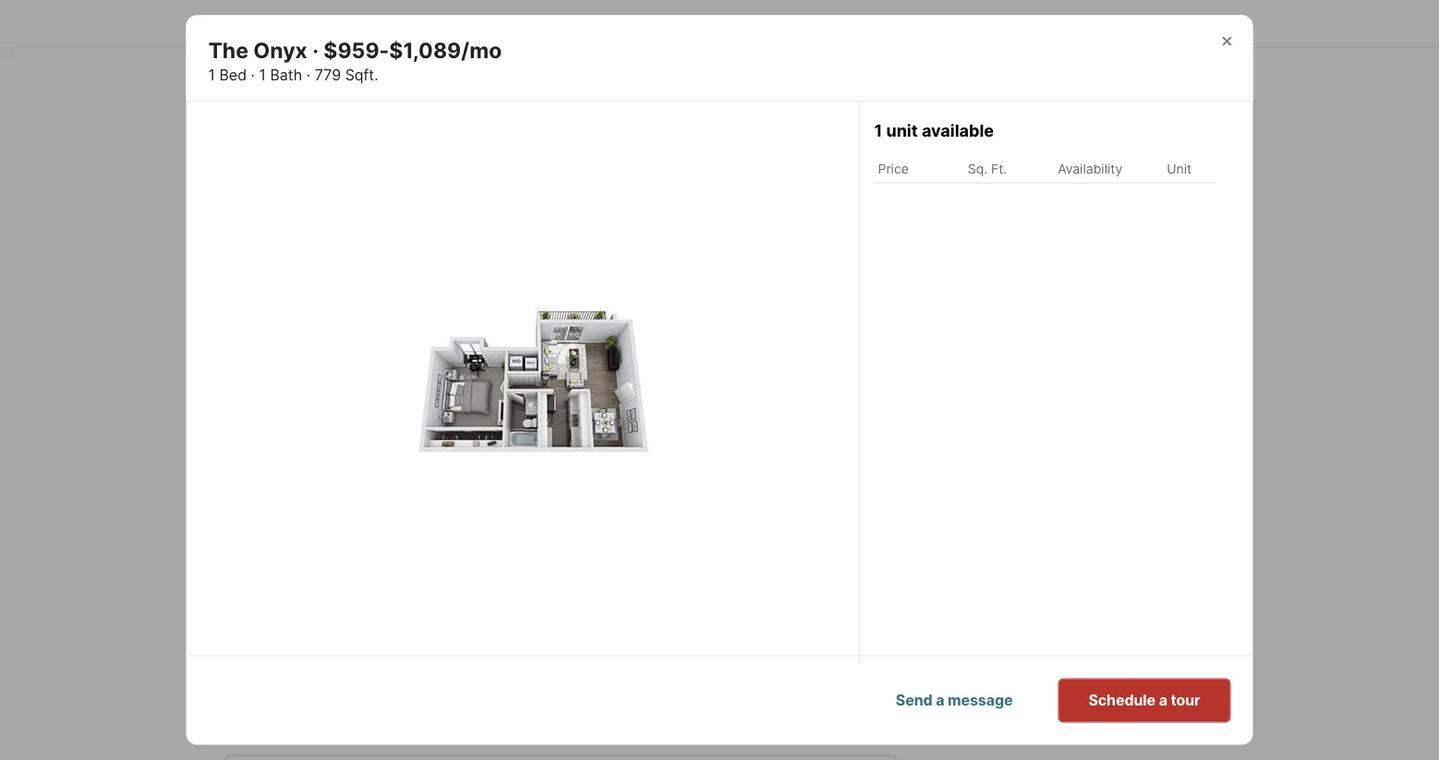 Task type: vqa. For each thing, say whether or not it's contained in the screenshot.
main
no



Task type: describe. For each thing, give the bounding box(es) containing it.
sapphire
[[452, 344, 506, 360]]

$959- inside "the sapphire $959-$1,089/mo"
[[425, 369, 476, 390]]

share button
[[1123, 4, 1215, 42]]

· left 779
[[306, 66, 311, 84]]

matches (5) tab
[[228, 39, 361, 84]]

fees
[[576, 17, 604, 33]]

schools tab
[[726, 3, 815, 47]]

· left matches
[[251, 66, 255, 84]]

tour
[[1171, 691, 1200, 709]]

schools
[[746, 17, 794, 33]]

the onyx image
[[417, 290, 650, 475]]

overview
[[367, 17, 424, 33]]

1 vertical spatial unit
[[436, 437, 462, 455]]

0 horizontal spatial 1 unit available
[[425, 437, 527, 455]]

(5)
[[314, 53, 333, 69]]

share
[[1164, 16, 1199, 32]]

ft.
[[991, 161, 1007, 177]]

floor plans tab
[[445, 3, 555, 47]]

$1,089/mo inside "the sapphire $959-$1,089/mo"
[[476, 369, 564, 390]]

out
[[1078, 16, 1099, 32]]

send a message
[[896, 691, 1013, 709]]

· up 779
[[312, 37, 319, 63]]

summary
[[399, 53, 457, 69]]

1 vertical spatial available
[[466, 437, 527, 455]]

sqft. inside the onyx · $959-$1,089/mo 1 bed · 1 bath · 779 sqft.
[[345, 66, 378, 84]]

overview tab
[[346, 3, 445, 47]]

779
[[315, 66, 341, 84]]

search
[[282, 17, 326, 33]]

schedule a tour button
[[1058, 678, 1231, 723]]

amenities tab
[[625, 3, 726, 47]]

$1,089/mo inside the onyx · $959-$1,089/mo 1 bed · 1 bath · 779 sqft.
[[389, 37, 502, 63]]

available inside "the onyx · $959-$1,089/mo" dialog
[[922, 120, 994, 141]]

schedule a tour
[[1088, 691, 1200, 709]]

matches
[[256, 53, 311, 69]]

the onyx · $959-$1,089/mo dialog
[[142, 15, 1253, 745]]

schedule
[[1088, 691, 1156, 709]]



Task type: locate. For each thing, give the bounding box(es) containing it.
0 vertical spatial bed
[[219, 66, 247, 84]]

list box
[[926, 109, 1215, 155]]

unit
[[1167, 161, 1192, 177]]

2 tab list from the top
[[224, 35, 897, 88]]

0 vertical spatial $1,089/mo
[[389, 37, 502, 63]]

send
[[896, 691, 933, 709]]

1 vertical spatial bed
[[435, 399, 459, 415]]

the left sapphire
[[425, 344, 448, 360]]

a left tour
[[1159, 691, 1167, 709]]

1 unit available up price
[[874, 120, 994, 141]]

1 vertical spatial bath
[[479, 399, 507, 415]]

$1,089/mo down floor
[[389, 37, 502, 63]]

x-out button
[[1023, 4, 1115, 42]]

0 horizontal spatial bath
[[270, 66, 302, 84]]

1 horizontal spatial bath
[[479, 399, 507, 415]]

send a message button
[[865, 678, 1043, 723]]

favorite
[[951, 16, 1000, 32]]

the onyx · $959-$1,089/mo 1 bed · 1 bath · 779 sqft.
[[208, 37, 502, 84]]

onyx
[[253, 37, 307, 63]]

1 horizontal spatial sqft.
[[541, 399, 570, 415]]

bed left matches
[[219, 66, 247, 84]]

x-out
[[1064, 16, 1099, 32]]

1 unit available
[[874, 120, 994, 141], [425, 437, 527, 455]]

available down 1 bed · 1 bath · 711 sqft. on the bottom of page
[[466, 437, 527, 455]]

0 vertical spatial available
[[922, 120, 994, 141]]

a
[[936, 691, 944, 709], [1159, 691, 1167, 709]]

1 vertical spatial $1,089/mo
[[476, 369, 564, 390]]

a right send
[[936, 691, 944, 709]]

fees tab
[[555, 3, 625, 47]]

1 horizontal spatial a
[[1159, 691, 1167, 709]]

sq. ft.
[[968, 161, 1007, 177]]

a inside send a message button
[[936, 691, 944, 709]]

$1,089/mo
[[389, 37, 502, 63], [476, 369, 564, 390]]

a inside schedule a tour button
[[1159, 691, 1167, 709]]

$1,089/mo up the 711
[[476, 369, 564, 390]]

1 a from the left
[[936, 691, 944, 709]]

$959-
[[324, 37, 389, 63], [425, 369, 476, 390]]

a for schedule
[[1159, 691, 1167, 709]]

1 horizontal spatial $959-
[[425, 369, 476, 390]]

favorite button
[[910, 4, 1016, 42]]

unit up price
[[886, 120, 918, 141]]

bath down onyx
[[270, 66, 302, 84]]

price
[[878, 161, 909, 177]]

available up the sq.
[[922, 120, 994, 141]]

matches (5)
[[256, 53, 333, 69]]

1 bed · 1 bath · 711 sqft.
[[425, 399, 570, 415]]

0 horizontal spatial sqft.
[[345, 66, 378, 84]]

sqft. right 779
[[345, 66, 378, 84]]

the left onyx
[[208, 37, 248, 63]]

0 vertical spatial 1 unit available
[[874, 120, 994, 141]]

the inside the onyx · $959-$1,089/mo 1 bed · 1 bath · 779 sqft.
[[208, 37, 248, 63]]

1 horizontal spatial 1 unit available
[[874, 120, 994, 141]]

a for send
[[936, 691, 944, 709]]

bed
[[219, 66, 247, 84], [435, 399, 459, 415]]

$959- down sapphire
[[425, 369, 476, 390]]

0 vertical spatial bath
[[270, 66, 302, 84]]

1 horizontal spatial unit
[[886, 120, 918, 141]]

2 a from the left
[[1159, 691, 1167, 709]]

the sapphire $959-$1,089/mo
[[425, 344, 564, 390]]

floor plans
[[465, 17, 535, 33]]

the inside "the sapphire $959-$1,089/mo"
[[425, 344, 448, 360]]

message
[[948, 691, 1013, 709]]

bed inside the onyx · $959-$1,089/mo 1 bed · 1 bath · 779 sqft.
[[219, 66, 247, 84]]

1 vertical spatial the
[[425, 344, 448, 360]]

1 horizontal spatial the
[[425, 344, 448, 360]]

1 horizontal spatial available
[[922, 120, 994, 141]]

1 unit available down 1 bed · 1 bath · 711 sqft. on the bottom of page
[[425, 437, 527, 455]]

the
[[208, 37, 248, 63], [425, 344, 448, 360]]

x-
[[1064, 16, 1078, 32]]

the for onyx
[[208, 37, 248, 63]]

search link
[[245, 14, 326, 36]]

1 vertical spatial sqft.
[[541, 399, 570, 415]]

1 tab list from the top
[[224, 0, 829, 47]]

unit
[[886, 120, 918, 141], [436, 437, 462, 455]]

1 unit available inside "the onyx · $959-$1,089/mo" dialog
[[874, 120, 994, 141]]

711
[[518, 399, 537, 415]]

0 horizontal spatial bed
[[219, 66, 247, 84]]

tab list containing matches (5)
[[224, 35, 897, 88]]

sqft.
[[345, 66, 378, 84], [541, 399, 570, 415]]

option
[[926, 109, 1215, 155]]

tab list containing search
[[224, 0, 829, 47]]

plans
[[500, 17, 535, 33]]

unit inside "the onyx · $959-$1,089/mo" dialog
[[886, 120, 918, 141]]

1 vertical spatial $959-
[[425, 369, 476, 390]]

0 horizontal spatial the
[[208, 37, 248, 63]]

0 horizontal spatial $959-
[[324, 37, 389, 63]]

the for sapphire
[[425, 344, 448, 360]]

unit down 1 bed · 1 bath · 711 sqft. on the bottom of page
[[436, 437, 462, 455]]

availability
[[1058, 161, 1122, 177]]

·
[[312, 37, 319, 63], [251, 66, 255, 84], [306, 66, 311, 84], [462, 399, 466, 415], [511, 399, 514, 415]]

summary tab
[[361, 39, 494, 84]]

bed down "the sapphire $959-$1,089/mo"
[[435, 399, 459, 415]]

0 vertical spatial the
[[208, 37, 248, 63]]

0 horizontal spatial available
[[466, 437, 527, 455]]

floor
[[465, 17, 497, 33]]

available
[[922, 120, 994, 141], [466, 437, 527, 455]]

1 horizontal spatial bed
[[435, 399, 459, 415]]

bath inside the onyx · $959-$1,089/mo 1 bed · 1 bath · 779 sqft.
[[270, 66, 302, 84]]

0 vertical spatial $959-
[[324, 37, 389, 63]]

tab list
[[224, 0, 829, 47], [224, 35, 897, 88]]

sqft. right the 711
[[541, 399, 570, 415]]

0 vertical spatial unit
[[886, 120, 918, 141]]

bath left the 711
[[479, 399, 507, 415]]

1
[[208, 66, 215, 84], [259, 66, 266, 84], [874, 120, 882, 141], [425, 399, 431, 415], [469, 399, 475, 415], [425, 437, 432, 455]]

the emerald image
[[255, 619, 381, 706]]

· left the 711
[[511, 399, 514, 415]]

0 vertical spatial sqft.
[[345, 66, 378, 84]]

sq.
[[968, 161, 988, 177]]

$959- up 779
[[324, 37, 389, 63]]

· down "the sapphire $959-$1,089/mo"
[[462, 399, 466, 415]]

0 horizontal spatial unit
[[436, 437, 462, 455]]

amenities
[[645, 17, 705, 33]]

bath
[[270, 66, 302, 84], [479, 399, 507, 415]]

1 vertical spatial 1 unit available
[[425, 437, 527, 455]]

$959- inside the onyx · $959-$1,089/mo 1 bed · 1 bath · 779 sqft.
[[324, 37, 389, 63]]

0 horizontal spatial a
[[936, 691, 944, 709]]

tab
[[494, 39, 627, 84]]



